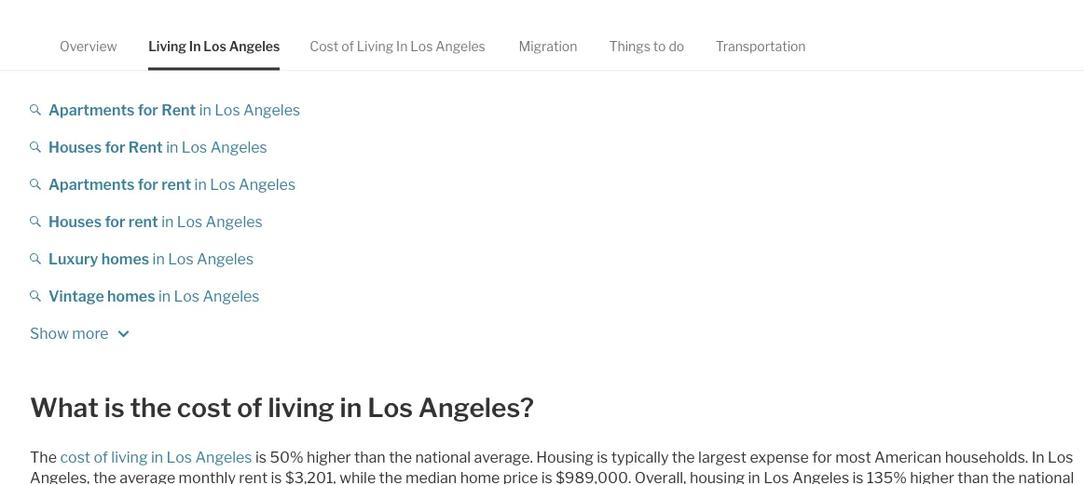 Task type: locate. For each thing, give the bounding box(es) containing it.
1 horizontal spatial higher
[[910, 469, 955, 486]]

things to do link
[[609, 22, 685, 70]]

in inside housing is typically the largest expense for most american households. in los angeles, the average monthly rent is $3,201, while the median home price is  $989,000. overall, housing in los angeles is 135% higher than the nationa
[[748, 469, 761, 486]]

migration
[[519, 38, 577, 54]]

rent up apartments for rent in los angeles
[[129, 138, 163, 156]]

the
[[130, 392, 172, 424], [389, 448, 412, 467], [672, 448, 695, 467], [93, 469, 116, 486], [379, 469, 402, 486], [992, 469, 1016, 486]]

in right cost
[[396, 38, 408, 54]]

rent
[[162, 175, 191, 193], [129, 212, 158, 231], [239, 469, 268, 486]]

living right cost
[[357, 38, 394, 54]]

0 vertical spatial rent
[[162, 175, 191, 193]]

of
[[341, 38, 354, 54], [237, 392, 263, 424], [94, 448, 108, 467]]

0 horizontal spatial living
[[148, 38, 186, 54]]

than inside housing is typically the largest expense for most american households. in los angeles, the average monthly rent is $3,201, while the median home price is  $989,000. overall, housing in los angeles is 135% higher than the nationa
[[958, 469, 989, 486]]

houses up luxury
[[48, 212, 102, 231]]

living up the apartments for rent in los angeles
[[148, 38, 186, 54]]

ore
[[86, 324, 109, 343]]

0 horizontal spatial than
[[354, 448, 386, 467]]

angeles
[[229, 38, 280, 54], [436, 38, 486, 54], [243, 101, 300, 119], [210, 138, 267, 156], [239, 175, 296, 193], [206, 212, 263, 231], [197, 250, 254, 268], [203, 287, 260, 305], [418, 392, 520, 424], [195, 448, 252, 467], [793, 469, 850, 486]]

higher down american
[[910, 469, 955, 486]]

in down houses for rent in los angeles
[[153, 250, 165, 268]]

houses down the popular at the top left
[[48, 138, 102, 156]]

cost of living in los angeles link
[[310, 22, 486, 70]]

for up houses for rent in los angeles on the top of page
[[138, 101, 158, 119]]

cost up angeles,
[[60, 448, 90, 467]]

in up the apartments for rent in los angeles
[[189, 38, 201, 54]]

houses for houses for rent
[[48, 212, 102, 231]]

living up "average"
[[111, 448, 148, 467]]

for
[[138, 101, 158, 119], [105, 138, 125, 156], [138, 175, 158, 193], [105, 212, 125, 231], [812, 448, 832, 467]]

1 vertical spatial rent
[[129, 212, 158, 231]]

do
[[669, 38, 685, 54]]

1 horizontal spatial of
[[237, 392, 263, 424]]

apartments down popular searches
[[48, 101, 135, 119]]

average
[[120, 469, 175, 486]]

homes
[[101, 250, 149, 268], [107, 287, 155, 305]]

los
[[204, 38, 226, 54], [411, 38, 433, 54], [215, 101, 240, 119], [182, 138, 207, 156], [210, 175, 236, 193], [177, 212, 202, 231], [168, 250, 194, 268], [174, 287, 200, 305], [368, 392, 413, 424], [167, 448, 192, 467], [1048, 448, 1074, 467], [764, 469, 789, 486]]

2 vertical spatial rent
[[239, 469, 268, 486]]

price
[[503, 469, 538, 486]]

houses for houses for rent
[[48, 138, 102, 156]]

2 horizontal spatial of
[[341, 38, 354, 54]]

higher up $3,201, at the bottom of page
[[307, 448, 351, 467]]

1 horizontal spatial living
[[357, 38, 394, 54]]

rent for apartments for rent
[[162, 101, 196, 119]]

1 vertical spatial of
[[237, 392, 263, 424]]

in right households. on the right of page
[[1032, 448, 1045, 467]]

rent up "luxury homes in los angeles"
[[129, 212, 158, 231]]

2 houses from the top
[[48, 212, 102, 231]]

1 horizontal spatial rent
[[162, 175, 191, 193]]

than
[[354, 448, 386, 467], [958, 469, 989, 486]]

most
[[836, 448, 871, 467]]

largest
[[698, 448, 747, 467]]

houses
[[48, 138, 102, 156], [48, 212, 102, 231]]

transportation
[[716, 38, 806, 54]]

2 horizontal spatial rent
[[239, 469, 268, 486]]

popular searches
[[30, 47, 201, 72]]

apartments for rent in los angeles
[[48, 101, 300, 119]]

of right cost
[[341, 38, 354, 54]]

the up "average"
[[130, 392, 172, 424]]

vintage
[[48, 287, 104, 305]]

the left "average"
[[93, 469, 116, 486]]

than up while
[[354, 448, 386, 467]]

what is the cost of living in los angeles ?
[[30, 392, 534, 424]]

rent down houses for rent in los angeles on the top of page
[[162, 175, 191, 193]]

angeles inside housing is typically the largest expense for most american households. in los angeles, the average monthly rent is $3,201, while the median home price is  $989,000. overall, housing in los angeles is 135% higher than the nationa
[[793, 469, 850, 486]]

2 apartments from the top
[[48, 175, 135, 193]]

for up "luxury homes in los angeles"
[[105, 212, 125, 231]]

homes for vintage homes
[[107, 287, 155, 305]]

is up $989,000.
[[597, 448, 608, 467]]

1 vertical spatial than
[[958, 469, 989, 486]]

0 horizontal spatial higher
[[307, 448, 351, 467]]

the right while
[[379, 469, 402, 486]]

for left most
[[812, 448, 832, 467]]

in down apartments for rent in los angeles
[[161, 212, 174, 231]]

in
[[199, 101, 211, 119], [166, 138, 178, 156], [194, 175, 207, 193], [161, 212, 174, 231], [153, 250, 165, 268], [158, 287, 171, 305], [340, 392, 362, 424], [151, 448, 163, 467], [748, 469, 761, 486]]

the up overall, at the bottom of the page
[[672, 448, 695, 467]]

monthly
[[179, 469, 236, 486]]

rent down the cost of living in los angeles is 50 % higher than the national average.
[[239, 469, 268, 486]]

the up median
[[389, 448, 412, 467]]

0 vertical spatial apartments
[[48, 101, 135, 119]]

1 horizontal spatial than
[[958, 469, 989, 486]]

1 vertical spatial cost
[[60, 448, 90, 467]]

the
[[30, 448, 57, 467]]

median
[[405, 469, 457, 486]]

higher
[[307, 448, 351, 467], [910, 469, 955, 486]]

rent for houses for rent
[[129, 212, 158, 231]]

0 horizontal spatial cost
[[60, 448, 90, 467]]

1 vertical spatial higher
[[910, 469, 955, 486]]

0 vertical spatial houses
[[48, 138, 102, 156]]

of right the
[[94, 448, 108, 467]]

housing
[[690, 469, 745, 486]]

living
[[148, 38, 186, 54], [357, 38, 394, 54]]

what
[[30, 392, 99, 424]]

1 apartments from the top
[[48, 101, 135, 119]]

1 vertical spatial rent
[[129, 138, 163, 156]]

1 horizontal spatial living
[[268, 392, 334, 424]]

0 vertical spatial homes
[[101, 250, 149, 268]]

of up the cost of living in los angeles is 50 % higher than the national average.
[[237, 392, 263, 424]]

cost
[[310, 38, 339, 54]]

for for apartments for rent
[[138, 101, 158, 119]]

housing is typically the largest expense for most american households. in los angeles, the average monthly rent is $3,201, while the median home price is  $989,000. overall, housing in los angeles is 135% higher than the nationa
[[30, 448, 1074, 486]]

overview
[[60, 38, 117, 54]]

to
[[653, 38, 666, 54]]

cost of living in los angeles
[[310, 38, 486, 54]]

living up %
[[268, 392, 334, 424]]

cost
[[177, 392, 232, 424], [60, 448, 90, 467]]

2 vertical spatial of
[[94, 448, 108, 467]]

overview link
[[60, 22, 117, 70]]

vintage homes in los angeles
[[48, 287, 260, 305]]

0 vertical spatial rent
[[162, 101, 196, 119]]

for up apartments for rent in los angeles
[[105, 138, 125, 156]]

apartments
[[48, 101, 135, 119], [48, 175, 135, 193]]

1 vertical spatial apartments
[[48, 175, 135, 193]]

is left the 50 on the left bottom of page
[[255, 448, 267, 467]]

for up houses for rent in los angeles
[[138, 175, 158, 193]]

homes down "luxury homes in los angeles"
[[107, 287, 155, 305]]

1 houses from the top
[[48, 138, 102, 156]]

homes for luxury homes
[[101, 250, 149, 268]]

50
[[270, 448, 290, 467]]

in up "average"
[[151, 448, 163, 467]]

than down households. on the right of page
[[958, 469, 989, 486]]

135%
[[867, 469, 907, 486]]

in up while
[[340, 392, 362, 424]]

0 vertical spatial than
[[354, 448, 386, 467]]

cost up the monthly
[[177, 392, 232, 424]]

1 horizontal spatial in
[[396, 38, 408, 54]]

0 horizontal spatial living
[[111, 448, 148, 467]]

home
[[460, 469, 500, 486]]

rent
[[162, 101, 196, 119], [129, 138, 163, 156]]

0 vertical spatial cost
[[177, 392, 232, 424]]

transportation link
[[716, 22, 806, 70]]

in down the expense
[[748, 469, 761, 486]]

0 vertical spatial living
[[268, 392, 334, 424]]

living
[[268, 392, 334, 424], [111, 448, 148, 467]]

homes up vintage homes in los angeles
[[101, 250, 149, 268]]

in up apartments for rent in los angeles
[[166, 138, 178, 156]]

apartments up houses for rent in los angeles
[[48, 175, 135, 193]]

popular
[[30, 47, 105, 72]]

2 horizontal spatial in
[[1032, 448, 1045, 467]]

things
[[609, 38, 651, 54]]

rent inside housing is typically the largest expense for most american households. in los angeles, the average monthly rent is $3,201, while the median home price is  $989,000. overall, housing in los angeles is 135% higher than the nationa
[[239, 469, 268, 486]]

m
[[72, 324, 86, 343]]

0 horizontal spatial rent
[[129, 212, 158, 231]]

migration link
[[519, 22, 577, 70]]

1 vertical spatial homes
[[107, 287, 155, 305]]

1 vertical spatial houses
[[48, 212, 102, 231]]

is
[[104, 392, 125, 424], [255, 448, 267, 467], [597, 448, 608, 467], [271, 469, 282, 486], [541, 469, 553, 486], [853, 469, 864, 486]]

rent up houses for rent in los angeles on the top of page
[[162, 101, 196, 119]]

in
[[189, 38, 201, 54], [396, 38, 408, 54], [1032, 448, 1045, 467]]



Task type: describe. For each thing, give the bounding box(es) containing it.
0 horizontal spatial of
[[94, 448, 108, 467]]

the cost of living in los angeles is 50 % higher than the national average.
[[30, 448, 536, 467]]

american
[[875, 448, 942, 467]]

show m ore
[[30, 324, 112, 343]]

the down households. on the right of page
[[992, 469, 1016, 486]]

$989,000.
[[556, 469, 632, 486]]

is right 'what'
[[104, 392, 125, 424]]

searches
[[110, 47, 201, 72]]

apartments for apartments for rent
[[48, 101, 135, 119]]

$3,201,
[[285, 469, 336, 486]]

show
[[30, 324, 69, 343]]

1 vertical spatial living
[[111, 448, 148, 467]]

living in los angeles
[[148, 38, 280, 54]]

for for houses for rent
[[105, 212, 125, 231]]

popular searches heading
[[30, 45, 1082, 97]]

for for apartments for rent
[[138, 175, 158, 193]]

typically
[[611, 448, 669, 467]]

is right price at left bottom
[[541, 469, 553, 486]]

in inside housing is typically the largest expense for most american households. in los angeles, the average monthly rent is $3,201, while the median home price is  $989,000. overall, housing in los angeles is 135% higher than the nationa
[[1032, 448, 1045, 467]]

for for houses for rent
[[105, 138, 125, 156]]

national
[[415, 448, 471, 467]]

rent for apartments for rent
[[162, 175, 191, 193]]

households.
[[945, 448, 1029, 467]]

expense
[[750, 448, 809, 467]]

is down the 50 on the left bottom of page
[[271, 469, 282, 486]]

?
[[520, 392, 534, 424]]

in down "luxury homes in los angeles"
[[158, 287, 171, 305]]

for inside housing is typically the largest expense for most american households. in los angeles, the average monthly rent is $3,201, while the median home price is  $989,000. overall, housing in los angeles is 135% higher than the nationa
[[812, 448, 832, 467]]

apartments for apartments for rent
[[48, 175, 135, 193]]

in up houses for rent in los angeles on the top of page
[[199, 101, 211, 119]]

luxury homes in los angeles
[[48, 250, 254, 268]]

luxury
[[48, 250, 98, 268]]

%
[[290, 448, 304, 467]]

0 horizontal spatial in
[[189, 38, 201, 54]]

rent for houses for rent
[[129, 138, 163, 156]]

while
[[340, 469, 376, 486]]

1 horizontal spatial cost
[[177, 392, 232, 424]]

things to do
[[609, 38, 685, 54]]

housing
[[536, 448, 594, 467]]

0 vertical spatial of
[[341, 38, 354, 54]]

is down most
[[853, 469, 864, 486]]

houses for rent in los angeles
[[48, 212, 263, 231]]

houses for rent in los angeles
[[48, 138, 267, 156]]

living in los angeles link
[[148, 22, 280, 70]]

in down houses for rent in los angeles on the top of page
[[194, 175, 207, 193]]

higher inside housing is typically the largest expense for most american households. in los angeles, the average monthly rent is $3,201, while the median home price is  $989,000. overall, housing in los angeles is 135% higher than the nationa
[[910, 469, 955, 486]]

1 living from the left
[[148, 38, 186, 54]]

angeles,
[[30, 469, 90, 486]]

average.
[[474, 448, 533, 467]]

2 living from the left
[[357, 38, 394, 54]]

overall,
[[635, 469, 687, 486]]

0 vertical spatial higher
[[307, 448, 351, 467]]

apartments for rent in los angeles
[[48, 175, 296, 193]]



Task type: vqa. For each thing, say whether or not it's contained in the screenshot.
the left no
no



